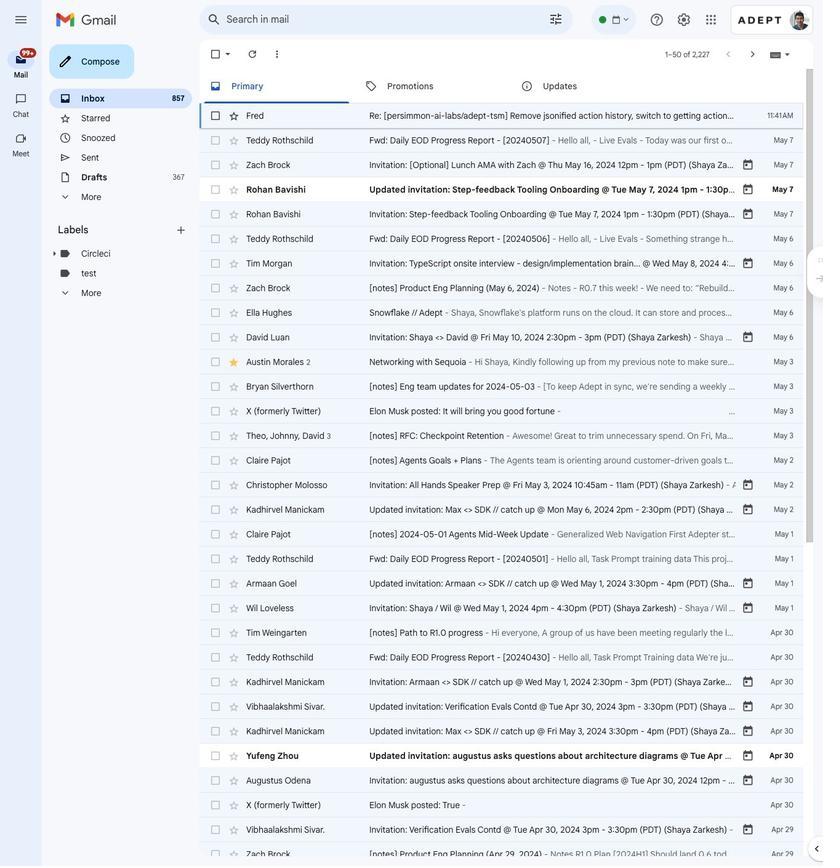 Task type: describe. For each thing, give the bounding box(es) containing it.
31 row from the top
[[199, 842, 804, 866]]

20 row from the top
[[199, 571, 804, 596]]

gmail image
[[55, 7, 123, 32]]

18 row from the top
[[199, 522, 804, 547]]

26 row from the top
[[199, 719, 804, 744]]

15 row from the top
[[199, 448, 804, 473]]

23 row from the top
[[199, 645, 804, 670]]

select input tool image
[[784, 50, 791, 59]]

6 row from the top
[[199, 227, 804, 251]]

1 row from the top
[[199, 103, 823, 128]]

older image
[[747, 48, 759, 60]]

29 row from the top
[[199, 793, 804, 818]]

30 row from the top
[[199, 818, 804, 842]]

12 row from the top
[[199, 374, 804, 399]]

main menu image
[[14, 12, 28, 27]]

calendar event image for 5th "row"
[[742, 208, 754, 220]]

settings image
[[677, 12, 691, 27]]

2 row from the top
[[199, 128, 804, 153]]

advanced search options image
[[544, 7, 568, 31]]

calendar event image for tenth "row" from the top
[[742, 331, 754, 344]]

calendar event image for 4th "row" from the top of the page
[[742, 183, 754, 196]]

3 row from the top
[[199, 153, 804, 177]]

updates tab
[[511, 69, 666, 103]]

11 row from the top
[[199, 350, 804, 374]]

more email options image
[[271, 48, 283, 60]]

8 row from the top
[[199, 276, 804, 300]]

24 row from the top
[[199, 670, 804, 695]]

primary tab
[[199, 69, 354, 103]]

support image
[[650, 12, 664, 27]]

calendar event image for 28th "row" from the top
[[742, 775, 754, 787]]



Task type: locate. For each thing, give the bounding box(es) containing it.
27 row from the top
[[199, 744, 823, 768]]

28 row from the top
[[199, 768, 823, 793]]

16 row from the top
[[199, 473, 804, 498]]

main content
[[199, 69, 823, 866]]

calendar event image for 25th "row" from the bottom of the page
[[742, 257, 754, 270]]

4 calendar event image from the top
[[742, 331, 754, 344]]

promotions tab
[[355, 69, 510, 103]]

7 row from the top
[[199, 251, 823, 276]]

10 row from the top
[[199, 325, 804, 350]]

navigation
[[0, 39, 43, 866]]

13 row from the top
[[199, 399, 804, 424]]

3 calendar event image from the top
[[742, 824, 754, 836]]

3 calendar event image from the top
[[742, 257, 754, 270]]

tab list
[[199, 69, 804, 103]]

14 row from the top
[[199, 424, 804, 448]]

2 calendar event image from the top
[[742, 183, 754, 196]]

search in mail image
[[203, 9, 225, 31]]

None checkbox
[[209, 110, 222, 122], [209, 134, 222, 147], [209, 183, 222, 196], [209, 233, 222, 245], [209, 257, 222, 270], [209, 282, 222, 294], [209, 331, 222, 344], [209, 356, 222, 368], [209, 381, 222, 393], [209, 528, 222, 541], [209, 553, 222, 565], [209, 651, 222, 664], [209, 701, 222, 713], [209, 725, 222, 738], [209, 750, 222, 762], [209, 775, 222, 787], [209, 799, 222, 812], [209, 848, 222, 861], [209, 110, 222, 122], [209, 134, 222, 147], [209, 183, 222, 196], [209, 233, 222, 245], [209, 257, 222, 270], [209, 282, 222, 294], [209, 331, 222, 344], [209, 356, 222, 368], [209, 381, 222, 393], [209, 528, 222, 541], [209, 553, 222, 565], [209, 651, 222, 664], [209, 701, 222, 713], [209, 725, 222, 738], [209, 750, 222, 762], [209, 775, 222, 787], [209, 799, 222, 812], [209, 848, 222, 861]]

None checkbox
[[209, 48, 222, 60], [209, 159, 222, 171], [209, 208, 222, 220], [209, 307, 222, 319], [209, 405, 222, 417], [209, 430, 222, 442], [209, 454, 222, 467], [209, 479, 222, 491], [209, 504, 222, 516], [209, 578, 222, 590], [209, 602, 222, 615], [209, 627, 222, 639], [209, 676, 222, 688], [209, 824, 222, 836], [209, 48, 222, 60], [209, 159, 222, 171], [209, 208, 222, 220], [209, 307, 222, 319], [209, 405, 222, 417], [209, 430, 222, 442], [209, 454, 222, 467], [209, 479, 222, 491], [209, 504, 222, 516], [209, 578, 222, 590], [209, 602, 222, 615], [209, 627, 222, 639], [209, 676, 222, 688], [209, 824, 222, 836]]

calendar event image for 3rd "row" from the top
[[742, 159, 754, 171]]

9 row from the top
[[199, 300, 804, 325]]

5 row from the top
[[199, 202, 804, 227]]

4 row from the top
[[199, 177, 823, 202]]

row
[[199, 103, 823, 128], [199, 128, 804, 153], [199, 153, 804, 177], [199, 177, 823, 202], [199, 202, 804, 227], [199, 227, 804, 251], [199, 251, 823, 276], [199, 276, 804, 300], [199, 300, 804, 325], [199, 325, 804, 350], [199, 350, 804, 374], [199, 374, 804, 399], [199, 399, 804, 424], [199, 424, 804, 448], [199, 448, 804, 473], [199, 473, 804, 498], [199, 498, 804, 522], [199, 522, 804, 547], [199, 547, 804, 571], [199, 571, 804, 596], [199, 596, 804, 621], [199, 621, 804, 645], [199, 645, 804, 670], [199, 670, 804, 695], [199, 695, 804, 719], [199, 719, 804, 744], [199, 744, 823, 768], [199, 768, 823, 793], [199, 793, 804, 818], [199, 818, 804, 842], [199, 842, 804, 866]]

21 row from the top
[[199, 596, 804, 621]]

Search in mail text field
[[227, 14, 514, 26]]

refresh image
[[246, 48, 259, 60]]

calendar event image for 2nd "row" from the bottom
[[742, 824, 754, 836]]

Search in mail search field
[[199, 5, 573, 34]]

0 vertical spatial calendar event image
[[742, 208, 754, 220]]

1 calendar event image from the top
[[742, 208, 754, 220]]

25 row from the top
[[199, 695, 804, 719]]

2 vertical spatial calendar event image
[[742, 824, 754, 836]]

calendar event image
[[742, 208, 754, 220], [742, 775, 754, 787], [742, 824, 754, 836]]

17 row from the top
[[199, 498, 804, 522]]

heading
[[0, 70, 42, 80], [0, 110, 42, 119], [0, 149, 42, 159], [58, 224, 175, 236]]

1 vertical spatial calendar event image
[[742, 775, 754, 787]]

calendar event image
[[742, 159, 754, 171], [742, 183, 754, 196], [742, 257, 754, 270], [742, 331, 754, 344]]

22 row from the top
[[199, 621, 804, 645]]

2 calendar event image from the top
[[742, 775, 754, 787]]

1 calendar event image from the top
[[742, 159, 754, 171]]

19 row from the top
[[199, 547, 804, 571]]



Task type: vqa. For each thing, say whether or not it's contained in the screenshot.
left the "to"
no



